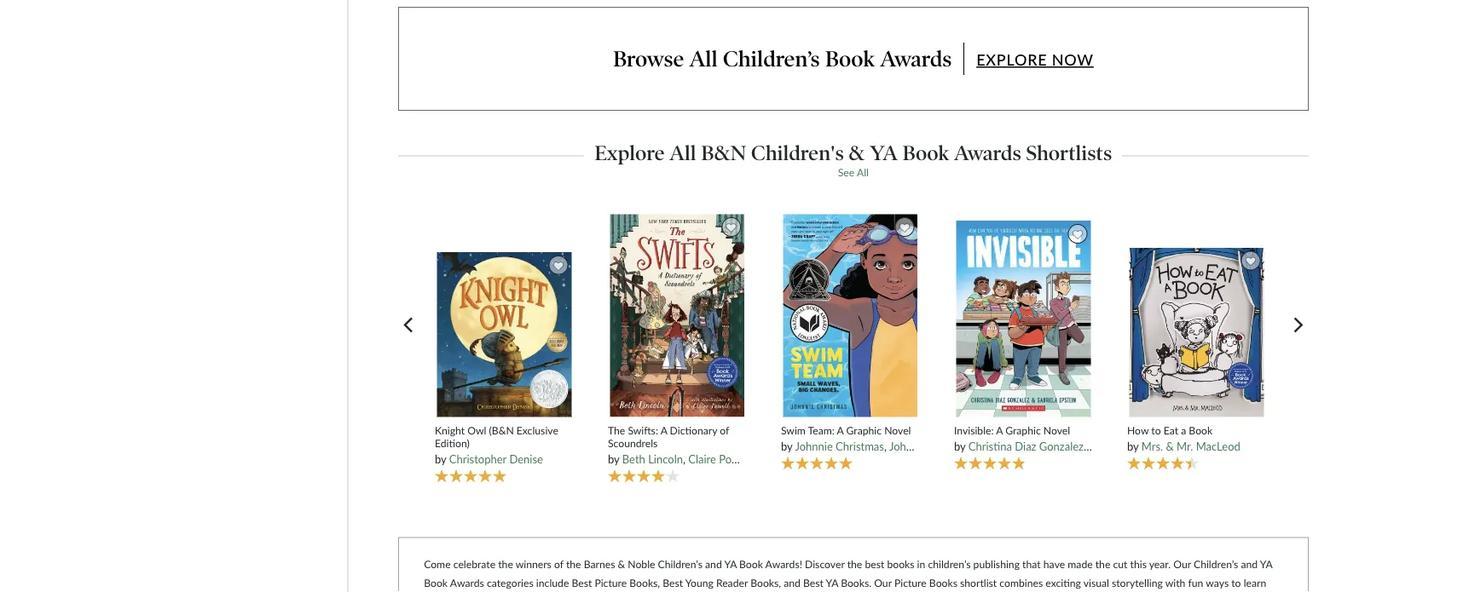 Task type: describe. For each thing, give the bounding box(es) containing it.
& for macleod
[[1167, 441, 1175, 454]]

1 horizontal spatial our
[[1174, 559, 1192, 571]]

reader
[[717, 577, 748, 590]]

2 johnnie from the left
[[890, 441, 928, 454]]

christopher
[[449, 454, 507, 467]]

exclusive
[[517, 425, 559, 438]]

4 the from the left
[[1096, 559, 1111, 571]]

combines
[[1000, 577, 1044, 590]]

with
[[1166, 577, 1186, 590]]

children's
[[751, 141, 844, 166]]

visual
[[1084, 577, 1110, 590]]

by inside invisible: a graphic novel by christina diaz gonzalez , gabriela epstein (illustrator)
[[955, 441, 966, 454]]

christina
[[969, 441, 1013, 454]]

barnes
[[584, 559, 615, 571]]

1 horizontal spatial children's
[[723, 46, 820, 72]]

mr.
[[1177, 441, 1194, 454]]

storytelling
[[1112, 577, 1163, 590]]

the
[[608, 425, 626, 438]]

1 the from the left
[[498, 559, 513, 571]]

& inside the explore all b&n children's & ya book awards shortlists see all
[[849, 141, 865, 166]]

, for christmas
[[885, 441, 887, 454]]

claire powell (illustrator) link
[[689, 454, 807, 467]]

edition)
[[435, 438, 470, 451]]

2 picture from the left
[[895, 577, 927, 590]]

of for noble
[[555, 559, 564, 571]]

come
[[424, 559, 451, 571]]

0 horizontal spatial and
[[706, 559, 722, 571]]

explore for all
[[595, 141, 665, 166]]

year.
[[1150, 559, 1171, 571]]

browse all children's book awards
[[613, 46, 952, 72]]

fun
[[1189, 577, 1204, 590]]

book inside the explore all b&n children's & ya book awards shortlists see all
[[903, 141, 950, 166]]

invisible: a graphic novel link
[[955, 425, 1093, 438]]

1 horizontal spatial and
[[784, 577, 801, 590]]

by for johnnie christmas
[[781, 441, 793, 454]]

all for b&n
[[670, 141, 696, 166]]

0 horizontal spatial children's
[[658, 559, 703, 571]]

eat
[[1164, 425, 1179, 438]]

swim
[[781, 425, 806, 438]]

(b&n
[[489, 425, 514, 438]]

explore now
[[977, 51, 1094, 70]]

shortlist
[[961, 577, 997, 590]]

explore for now
[[977, 51, 1048, 70]]

awards inside come celebrate the winners of the barnes & noble children's and ya book awards! discover the best books in children's publishing that have made the cut this year. our children's and ya book awards categories include best picture books, best young reader books, and best ya books. our picture books shortlist combines exciting visual storytelling with fun ways to lear
[[450, 577, 484, 590]]

children's
[[929, 559, 971, 571]]

by for christopher denise
[[435, 454, 447, 467]]

2 the from the left
[[566, 559, 581, 571]]

1 books, from the left
[[630, 577, 660, 590]]

of for lincoln
[[720, 425, 730, 438]]

1 horizontal spatial awards
[[881, 46, 952, 72]]

macleod
[[1197, 441, 1241, 454]]

how
[[1128, 425, 1149, 438]]

by for mrs. & mr. macleod
[[1128, 441, 1139, 454]]

how to eat a book by mrs. & mr. macleod
[[1128, 425, 1241, 454]]

how to eat a book link
[[1128, 425, 1267, 438]]

in
[[918, 559, 926, 571]]

scoundrels
[[608, 438, 658, 451]]

books
[[888, 559, 915, 571]]

the swifts: a dictionary of scoundrels by beth lincoln , claire powell (illustrator)
[[608, 425, 807, 467]]

ways
[[1206, 577, 1229, 590]]

how to eat a book image
[[1129, 248, 1265, 419]]

christina diaz gonzalez link
[[969, 441, 1093, 454]]

2 christmas from the left
[[930, 441, 979, 454]]

mrs.
[[1142, 441, 1164, 454]]

1 best from the left
[[572, 577, 592, 590]]

a
[[1182, 425, 1187, 438]]

powell
[[719, 454, 752, 467]]

team:
[[808, 425, 835, 438]]

invisible: a graphic novel by christina diaz gonzalez , gabriela epstein (illustrator)
[[955, 425, 1224, 454]]

claire
[[689, 454, 717, 467]]

beth
[[623, 454, 646, 467]]

swim team: a graphic novel link
[[781, 425, 920, 438]]

novel inside invisible: a graphic novel by christina diaz gonzalez , gabriela epstein (illustrator)
[[1044, 425, 1071, 438]]

1 johnnie from the left
[[795, 441, 833, 454]]

books
[[930, 577, 958, 590]]

a for christmas
[[837, 425, 844, 438]]

publishing
[[974, 559, 1020, 571]]

graphic inside invisible: a graphic novel by christina diaz gonzalez , gabriela epstein (illustrator)
[[1006, 425, 1041, 438]]

a inside invisible: a graphic novel by christina diaz gonzalez , gabriela epstein (illustrator)
[[997, 425, 1003, 438]]



Task type: locate. For each thing, give the bounding box(es) containing it.
christmas
[[836, 441, 885, 454], [930, 441, 979, 454]]

, down swim team: a graphic novel "link"
[[885, 441, 887, 454]]

all left b&n at the top of page
[[670, 141, 696, 166]]

to
[[1152, 425, 1162, 438], [1232, 577, 1242, 590]]

a inside the swifts: a dictionary of scoundrels by beth lincoln , claire powell (illustrator)
[[661, 425, 668, 438]]

(illustrator) inside invisible: a graphic novel by christina diaz gonzalez , gabriela epstein (illustrator)
[[1172, 441, 1224, 454]]

0 horizontal spatial our
[[875, 577, 892, 590]]

of inside come celebrate the winners of the barnes & noble children's and ya book awards! discover the best books in children's publishing that have made the cut this year. our children's and ya book awards categories include best picture books, best young reader books, and best ya books. our picture books shortlist combines exciting visual storytelling with fun ways to lear
[[555, 559, 564, 571]]

a for beth
[[661, 425, 668, 438]]

novel inside swim team: a graphic novel by johnnie christmas , johnnie christmas (illustrator)
[[885, 425, 912, 438]]

all right browse
[[690, 46, 718, 72]]

0 vertical spatial all
[[690, 46, 718, 72]]

to inside how to eat a book by mrs. & mr. macleod
[[1152, 425, 1162, 438]]

, inside the swifts: a dictionary of scoundrels by beth lincoln , claire powell (illustrator)
[[683, 454, 686, 467]]

0 vertical spatial &
[[849, 141, 865, 166]]

1 vertical spatial our
[[875, 577, 892, 590]]

best down discover
[[804, 577, 824, 590]]

0 horizontal spatial of
[[555, 559, 564, 571]]

&
[[849, 141, 865, 166], [1167, 441, 1175, 454], [618, 559, 626, 571]]

0 horizontal spatial novel
[[885, 425, 912, 438]]

young
[[686, 577, 714, 590]]

of up powell
[[720, 425, 730, 438]]

a
[[661, 425, 668, 438], [837, 425, 844, 438], [997, 425, 1003, 438]]

explore inside the explore all b&n children's & ya book awards shortlists see all
[[595, 141, 665, 166]]

christmas down swim team: a graphic novel "link"
[[836, 441, 885, 454]]

shortlists
[[1027, 141, 1113, 166]]

1 horizontal spatial of
[[720, 425, 730, 438]]

2 novel from the left
[[1044, 425, 1071, 438]]

3 a from the left
[[997, 425, 1003, 438]]

beth lincoln link
[[623, 454, 683, 467]]

books,
[[630, 577, 660, 590], [751, 577, 781, 590]]

& left 'noble'
[[618, 559, 626, 571]]

to right ways
[[1232, 577, 1242, 590]]

picture down 'books'
[[895, 577, 927, 590]]

2 a from the left
[[837, 425, 844, 438]]

now
[[1052, 51, 1094, 70]]

swim team: a graphic novel image
[[783, 214, 919, 419]]

of
[[720, 425, 730, 438], [555, 559, 564, 571]]

1 graphic from the left
[[847, 425, 882, 438]]

exciting
[[1046, 577, 1082, 590]]

, for gonzalez
[[1084, 441, 1087, 454]]

2 vertical spatial all
[[857, 167, 869, 179]]

0 vertical spatial of
[[720, 425, 730, 438]]

discover
[[805, 559, 845, 571]]

a up christina
[[997, 425, 1003, 438]]

picture
[[595, 577, 627, 590], [895, 577, 927, 590]]

1 vertical spatial to
[[1232, 577, 1242, 590]]

2 graphic from the left
[[1006, 425, 1041, 438]]

0 vertical spatial explore
[[977, 51, 1048, 70]]

see all link
[[838, 167, 869, 179]]

to left the eat
[[1152, 425, 1162, 438]]

0 horizontal spatial johnnie
[[795, 441, 833, 454]]

& for children's
[[618, 559, 626, 571]]

novel up johnnie christmas (illustrator) link in the right bottom of the page
[[885, 425, 912, 438]]

awards
[[881, 46, 952, 72], [955, 141, 1022, 166], [450, 577, 484, 590]]

best down barnes
[[572, 577, 592, 590]]

by inside the swifts: a dictionary of scoundrels by beth lincoln , claire powell (illustrator)
[[608, 454, 620, 467]]

1 horizontal spatial picture
[[895, 577, 927, 590]]

3 the from the left
[[848, 559, 863, 571]]

invisible:
[[955, 425, 994, 438]]

picture down barnes
[[595, 577, 627, 590]]

our down best
[[875, 577, 892, 590]]

gabriela epstein (illustrator) link
[[1090, 441, 1224, 454]]

by inside how to eat a book by mrs. & mr. macleod
[[1128, 441, 1139, 454]]

2 horizontal spatial and
[[1242, 559, 1258, 571]]

2 horizontal spatial &
[[1167, 441, 1175, 454]]

explore
[[977, 51, 1048, 70], [595, 141, 665, 166]]

and
[[706, 559, 722, 571], [1242, 559, 1258, 571], [784, 577, 801, 590]]

knight
[[435, 425, 465, 438]]

& up see all link
[[849, 141, 865, 166]]

ya
[[870, 141, 898, 166], [725, 559, 737, 571], [1261, 559, 1273, 571], [826, 577, 839, 590]]

books.
[[841, 577, 872, 590]]

2 horizontal spatial children's
[[1194, 559, 1239, 571]]

1 vertical spatial explore
[[595, 141, 665, 166]]

our up with
[[1174, 559, 1192, 571]]

a inside swim team: a graphic novel by johnnie christmas , johnnie christmas (illustrator)
[[837, 425, 844, 438]]

1 horizontal spatial ,
[[885, 441, 887, 454]]

0 horizontal spatial awards
[[450, 577, 484, 590]]

swifts:
[[628, 425, 659, 438]]

categories
[[487, 577, 534, 590]]

3 best from the left
[[804, 577, 824, 590]]

the left barnes
[[566, 559, 581, 571]]

browse
[[613, 46, 684, 72]]

that
[[1023, 559, 1041, 571]]

1 horizontal spatial books,
[[751, 577, 781, 590]]

all for children's
[[690, 46, 718, 72]]

awards!
[[766, 559, 803, 571]]

dictionary
[[670, 425, 718, 438]]

johnnie down team:
[[795, 441, 833, 454]]

gonzalez
[[1040, 441, 1084, 454]]

winners
[[516, 559, 552, 571]]

1 horizontal spatial a
[[837, 425, 844, 438]]

come celebrate the winners of the barnes & noble children's and ya book awards! discover the best books in children's publishing that have made the cut this year. our children's and ya book awards categories include best picture books, best young reader books, and best ya books. our picture books shortlist combines exciting visual storytelling with fun ways to lear
[[424, 559, 1273, 593]]

1 vertical spatial awards
[[955, 141, 1022, 166]]

1 horizontal spatial (illustrator)
[[982, 441, 1034, 454]]

noble
[[628, 559, 656, 571]]

have
[[1044, 559, 1066, 571]]

,
[[885, 441, 887, 454], [1084, 441, 1087, 454], [683, 454, 686, 467]]

gabriela
[[1090, 441, 1130, 454]]

johnnie down swim team: a graphic novel "link"
[[890, 441, 928, 454]]

2 horizontal spatial a
[[997, 425, 1003, 438]]

, left gabriela
[[1084, 441, 1087, 454]]

knight owl (b&n exclusive edition) by christopher denise
[[435, 425, 559, 467]]

include
[[536, 577, 569, 590]]

ya inside the explore all b&n children's & ya book awards shortlists see all
[[870, 141, 898, 166]]

by down how
[[1128, 441, 1139, 454]]

2 horizontal spatial awards
[[955, 141, 1022, 166]]

0 horizontal spatial &
[[618, 559, 626, 571]]

the
[[498, 559, 513, 571], [566, 559, 581, 571], [848, 559, 863, 571], [1096, 559, 1111, 571]]

best
[[572, 577, 592, 590], [663, 577, 683, 590], [804, 577, 824, 590]]

2 vertical spatial &
[[618, 559, 626, 571]]

by down edition)
[[435, 454, 447, 467]]

1 horizontal spatial to
[[1232, 577, 1242, 590]]

of inside the swifts: a dictionary of scoundrels by beth lincoln , claire powell (illustrator)
[[720, 425, 730, 438]]

0 vertical spatial our
[[1174, 559, 1192, 571]]

1 picture from the left
[[595, 577, 627, 590]]

by left beth
[[608, 454, 620, 467]]

0 horizontal spatial books,
[[630, 577, 660, 590]]

1 horizontal spatial graphic
[[1006, 425, 1041, 438]]

all right see
[[857, 167, 869, 179]]

by inside knight owl (b&n exclusive edition) by christopher denise
[[435, 454, 447, 467]]

1 horizontal spatial &
[[849, 141, 865, 166]]

all
[[690, 46, 718, 72], [670, 141, 696, 166], [857, 167, 869, 179]]

, left claire
[[683, 454, 686, 467]]

awards inside the explore all b&n children's & ya book awards shortlists see all
[[955, 141, 1022, 166]]

0 horizontal spatial ,
[[683, 454, 686, 467]]

1 christmas from the left
[[836, 441, 885, 454]]

of up include
[[555, 559, 564, 571]]

1 vertical spatial &
[[1167, 441, 1175, 454]]

(illustrator) for gabriela epstein (illustrator)
[[1172, 441, 1224, 454]]

2 horizontal spatial best
[[804, 577, 824, 590]]

0 horizontal spatial picture
[[595, 577, 627, 590]]

see
[[838, 167, 855, 179]]

graphic up diaz
[[1006, 425, 1041, 438]]

book inside how to eat a book by mrs. & mr. macleod
[[1190, 425, 1213, 438]]

1 horizontal spatial johnnie
[[890, 441, 928, 454]]

(illustrator) down how to eat a book link at the bottom of page
[[1172, 441, 1224, 454]]

best left young
[[663, 577, 683, 590]]

made
[[1068, 559, 1093, 571]]

novel up the gonzalez
[[1044, 425, 1071, 438]]

0 horizontal spatial (illustrator)
[[755, 454, 807, 467]]

by down invisible: on the right
[[955, 441, 966, 454]]

the swifts: a dictionary of scoundrels image
[[610, 214, 746, 419]]

by inside swim team: a graphic novel by johnnie christmas , johnnie christmas (illustrator)
[[781, 441, 793, 454]]

(illustrator) down 'invisible: a graphic novel' link
[[982, 441, 1034, 454]]

cut
[[1114, 559, 1128, 571]]

novel
[[885, 425, 912, 438], [1044, 425, 1071, 438]]

(illustrator) down swim
[[755, 454, 807, 467]]

(illustrator) inside swim team: a graphic novel by johnnie christmas , johnnie christmas (illustrator)
[[982, 441, 1034, 454]]

epstein
[[1133, 441, 1169, 454]]

2 horizontal spatial (illustrator)
[[1172, 441, 1224, 454]]

explore all b&n children's & ya book awards shortlists see all
[[595, 141, 1113, 179]]

by
[[781, 441, 793, 454], [955, 441, 966, 454], [1128, 441, 1139, 454], [435, 454, 447, 467], [608, 454, 620, 467]]

graphic
[[847, 425, 882, 438], [1006, 425, 1041, 438]]

johnnie christmas (illustrator) link
[[890, 441, 1034, 454]]

the up categories
[[498, 559, 513, 571]]

the left cut
[[1096, 559, 1111, 571]]

books, down the awards! at the bottom
[[751, 577, 781, 590]]

0 vertical spatial to
[[1152, 425, 1162, 438]]

1 horizontal spatial christmas
[[930, 441, 979, 454]]

christmas down invisible: on the right
[[930, 441, 979, 454]]

2 vertical spatial awards
[[450, 577, 484, 590]]

1 novel from the left
[[885, 425, 912, 438]]

celebrate
[[454, 559, 496, 571]]

0 horizontal spatial explore
[[595, 141, 665, 166]]

books, down 'noble'
[[630, 577, 660, 590]]

diaz
[[1015, 441, 1037, 454]]

denise
[[510, 454, 543, 467]]

0 horizontal spatial graphic
[[847, 425, 882, 438]]

a right swifts:
[[661, 425, 668, 438]]

, inside invisible: a graphic novel by christina diaz gonzalez , gabriela epstein (illustrator)
[[1084, 441, 1087, 454]]

0 horizontal spatial to
[[1152, 425, 1162, 438]]

(illustrator) inside the swifts: a dictionary of scoundrels by beth lincoln , claire powell (illustrator)
[[755, 454, 807, 467]]

(illustrator) for johnnie christmas (illustrator)
[[982, 441, 1034, 454]]

1 a from the left
[[661, 425, 668, 438]]

owl
[[468, 425, 487, 438]]

christopher denise link
[[449, 454, 543, 467]]

book
[[826, 46, 875, 72], [903, 141, 950, 166], [1190, 425, 1213, 438], [740, 559, 763, 571], [424, 577, 448, 590]]

invisible: a graphic novel image
[[956, 221, 1092, 419]]

0 horizontal spatial a
[[661, 425, 668, 438]]

1 vertical spatial all
[[670, 141, 696, 166]]

lincoln
[[648, 454, 683, 467]]

mrs. & mr. macleod link
[[1142, 441, 1241, 454]]

2 books, from the left
[[751, 577, 781, 590]]

to inside come celebrate the winners of the barnes & noble children's and ya book awards! discover the best books in children's publishing that have made the cut this year. our children's and ya book awards categories include best picture books, best young reader books, and best ya books. our picture books shortlist combines exciting visual storytelling with fun ways to lear
[[1232, 577, 1242, 590]]

knight owl (b&n exclusive edition) image
[[436, 252, 573, 419]]

& inside come celebrate the winners of the barnes & noble children's and ya book awards! discover the best books in children's publishing that have made the cut this year. our children's and ya book awards categories include best picture books, best young reader books, and best ya books. our picture books shortlist combines exciting visual storytelling with fun ways to lear
[[618, 559, 626, 571]]

this
[[1131, 559, 1147, 571]]

graphic inside swim team: a graphic novel by johnnie christmas , johnnie christmas (illustrator)
[[847, 425, 882, 438]]

johnnie christmas link
[[795, 441, 885, 454]]

0 horizontal spatial best
[[572, 577, 592, 590]]

graphic up johnnie christmas link
[[847, 425, 882, 438]]

b&n
[[701, 141, 747, 166]]

1 horizontal spatial explore
[[977, 51, 1048, 70]]

1 vertical spatial of
[[555, 559, 564, 571]]

best
[[865, 559, 885, 571]]

0 horizontal spatial christmas
[[836, 441, 885, 454]]

2 horizontal spatial ,
[[1084, 441, 1087, 454]]

johnnie
[[795, 441, 833, 454], [890, 441, 928, 454]]

1 horizontal spatial best
[[663, 577, 683, 590]]

by down swim
[[781, 441, 793, 454]]

swim team: a graphic novel by johnnie christmas , johnnie christmas (illustrator)
[[781, 425, 1034, 454]]

0 vertical spatial awards
[[881, 46, 952, 72]]

& inside how to eat a book by mrs. & mr. macleod
[[1167, 441, 1175, 454]]

the up books.
[[848, 559, 863, 571]]

& left mr.
[[1167, 441, 1175, 454]]

1 horizontal spatial novel
[[1044, 425, 1071, 438]]

, inside swim team: a graphic novel by johnnie christmas , johnnie christmas (illustrator)
[[885, 441, 887, 454]]

a up johnnie christmas link
[[837, 425, 844, 438]]

2 best from the left
[[663, 577, 683, 590]]

children's
[[723, 46, 820, 72], [658, 559, 703, 571], [1194, 559, 1239, 571]]



Task type: vqa. For each thing, say whether or not it's contained in the screenshot.
'Teens & YA' button
no



